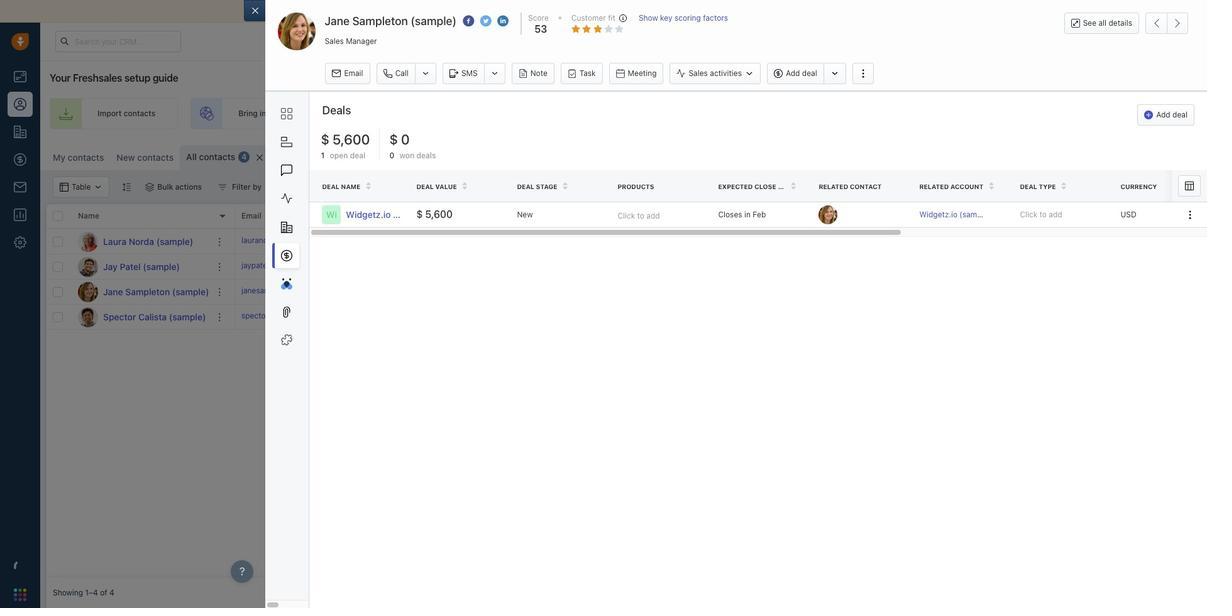 Task type: describe. For each thing, give the bounding box(es) containing it.
sales for sales owner
[[713, 212, 733, 221]]

click down products
[[618, 211, 635, 220]]

norda
[[129, 236, 154, 247]]

qualified
[[821, 237, 853, 246]]

acme inc (sample)
[[902, 237, 968, 246]]

deal value
[[417, 183, 457, 191]]

calista
[[138, 312, 167, 322]]

my
[[53, 152, 65, 163]]

to inside 37 row group
[[645, 237, 652, 246]]

all contacts 4
[[186, 152, 247, 162]]

all
[[186, 152, 197, 162]]

meeting button
[[609, 63, 664, 84]]

data
[[761, 6, 779, 16]]

0 vertical spatial all
[[705, 6, 714, 16]]

jane sampleton (sample) inside 37 grid
[[103, 286, 209, 297]]

deal type
[[1020, 183, 1056, 191]]

deal for deal value
[[417, 183, 434, 191]]

(sample) inside 'widgetz.io (sample)' link
[[393, 209, 430, 220]]

value
[[435, 183, 457, 191]]

sampleton inside dialog
[[352, 14, 408, 28]]

see all details
[[1083, 18, 1133, 28]]

fit
[[608, 13, 616, 23]]

activities
[[710, 69, 742, 78]]

$ 0 0 won deals
[[389, 131, 436, 160]]

press space to select this row. row containing laura norda (sample)
[[47, 230, 235, 255]]

add inside press space to select this row. row
[[437, 237, 451, 246]]

import inside import contacts link
[[97, 109, 122, 118]]

see
[[1083, 18, 1097, 28]]

1 horizontal spatial add deal
[[1157, 110, 1188, 119]]

related contact
[[819, 183, 882, 190]]

+ for + add task
[[430, 237, 435, 246]]

expected close date
[[718, 183, 795, 191]]

score for score 53
[[528, 13, 549, 23]]

closes
[[718, 210, 742, 219]]

4 inside 'all contacts 4'
[[242, 152, 247, 162]]

0 vertical spatial add deal
[[786, 69, 817, 78]]

twitter circled image
[[480, 15, 492, 28]]

deal for deal name
[[322, 183, 339, 191]]

12 more...
[[293, 153, 329, 162]]

1 horizontal spatial add
[[786, 69, 800, 78]]

bring
[[238, 109, 258, 118]]

by
[[253, 182, 262, 192]]

owner
[[735, 212, 758, 221]]

close
[[755, 183, 776, 191]]

key
[[660, 13, 673, 23]]

(sample) inside laura norda (sample) link
[[156, 236, 193, 247]]

peterson
[[753, 237, 785, 246]]

see all details button
[[1064, 13, 1139, 34]]

call link
[[376, 63, 415, 84]]

scoring
[[675, 13, 701, 23]]

jay patel (sample) link
[[103, 261, 180, 273]]

press space to select this row. row containing janesampleton@gmail.com
[[235, 280, 1201, 305]]

1 horizontal spatial click to add
[[1020, 210, 1063, 219]]

$ 5,600 1 open deal
[[321, 131, 370, 160]]

new for new
[[517, 210, 533, 219]]

sms
[[461, 69, 478, 78]]

deal for deal type
[[1020, 183, 1037, 191]]

dialog containing $ 5,600
[[244, 0, 1207, 609]]

jane sampleton (sample) link
[[103, 286, 209, 298]]

call
[[395, 69, 409, 78]]

work phone
[[336, 212, 380, 221]]

spector calista (sample) link
[[103, 311, 206, 324]]

+ for + click to add
[[619, 237, 624, 246]]

0 vertical spatial add deal button
[[767, 63, 824, 84]]

bring in website leads
[[238, 109, 318, 118]]

actions
[[175, 182, 202, 192]]

(sample) inside jay patel (sample) "link"
[[143, 261, 180, 272]]

bring in website leads link
[[191, 98, 341, 130]]

connect your mailbox link
[[284, 6, 377, 16]]

37 grid
[[47, 203, 1201, 579]]

widgetz.io (sample) for rightmost 'widgetz.io (sample)' link
[[920, 210, 991, 219]]

acme inc (sample) link
[[902, 237, 968, 246]]

(sample) down account
[[960, 210, 991, 219]]

task button
[[561, 63, 603, 84]]

(sample) inside jane sampleton (sample) link
[[172, 286, 209, 297]]

sales owner
[[713, 212, 758, 221]]

sync
[[554, 6, 574, 16]]

expected
[[718, 183, 753, 191]]

0 horizontal spatial 0
[[389, 151, 394, 160]]

1 horizontal spatial widgetz.io (sample) link
[[920, 210, 991, 219]]

all contacts link
[[186, 151, 235, 163]]

email inside button
[[344, 69, 363, 78]]

5,600 for $ 5,600 1 open deal
[[333, 131, 370, 148]]

details
[[1109, 18, 1133, 28]]

⌘ o
[[342, 153, 357, 163]]

⌘
[[342, 153, 349, 163]]

deal for deal stage
[[517, 183, 534, 191]]

close image
[[1188, 8, 1195, 14]]

score for score
[[524, 212, 546, 221]]

+ add task
[[430, 237, 468, 246]]

acme
[[902, 237, 922, 246]]

way
[[536, 6, 552, 16]]

1 your from the left
[[321, 6, 340, 16]]

show key scoring factors
[[639, 13, 728, 23]]

name
[[78, 212, 99, 221]]

2 horizontal spatial deal
[[1173, 110, 1188, 119]]

deal inside $ 5,600 1 open deal
[[350, 151, 365, 160]]

press space to select this row. row containing jaypatelsample@gmail.com
[[235, 255, 1201, 280]]

0 horizontal spatial 4
[[109, 589, 114, 598]]

container_wx8msf4aqz5i3rn1 image
[[218, 183, 227, 192]]

website
[[268, 109, 297, 118]]

feb
[[753, 210, 766, 219]]

1 vertical spatial of
[[100, 589, 107, 598]]

sms button
[[443, 63, 484, 84]]

task
[[580, 69, 596, 78]]

container_wx8msf4aqz5i3rn1 image inside the bulk actions button
[[145, 183, 154, 192]]

spector
[[103, 312, 136, 322]]

sales activities
[[689, 69, 742, 78]]

jaypatelsample@gmail.com link
[[241, 260, 338, 274]]

sampleton inside press space to select this row. row
[[125, 286, 170, 297]]

import contacts link
[[50, 98, 178, 130]]

press space to select this row. row containing jay patel (sample)
[[47, 255, 235, 280]]

janesampleton@gmail.com link
[[241, 285, 337, 299]]

click down deal type
[[1020, 210, 1038, 219]]

12 more... button
[[275, 149, 336, 167]]

closes in feb
[[718, 210, 766, 219]]

to down type
[[1040, 210, 1047, 219]]

1 horizontal spatial of
[[576, 6, 585, 16]]

date
[[778, 183, 795, 191]]

jane inside 37 grid
[[103, 286, 123, 297]]

next
[[430, 212, 447, 221]]

open
[[330, 151, 348, 160]]

$ for $ 5,600
[[321, 131, 330, 148]]

related for related account
[[920, 183, 949, 191]]

lauranordasample@gmail.com
[[241, 236, 348, 245]]

0 horizontal spatial widgetz.io (sample) link
[[346, 209, 430, 221]]

spector calista (sample)
[[103, 312, 206, 322]]

jay patel (sample)
[[103, 261, 180, 272]]

4167348672
[[336, 236, 381, 245]]

conversations.
[[611, 6, 672, 16]]

freshworks switcher image
[[14, 589, 26, 602]]

in for bring
[[260, 109, 266, 118]]

spectorcalista@gmail.com link
[[241, 311, 335, 324]]

press space to select this row. row containing spector calista (sample)
[[47, 305, 235, 330]]

new contacts
[[117, 152, 174, 163]]

press space to select this row. row containing spectorcalista@gmail.com
[[235, 305, 1201, 330]]

row group inside 37 grid
[[47, 230, 235, 330]]

add inside press space to select this row. row
[[655, 237, 668, 246]]

improve
[[387, 6, 421, 16]]

o
[[351, 153, 357, 163]]



Task type: vqa. For each thing, say whether or not it's contained in the screenshot.
bottom Jane Sampleton (sample)
yes



Task type: locate. For each thing, give the bounding box(es) containing it.
2 horizontal spatial add
[[1157, 110, 1171, 119]]

jane up sales manager
[[325, 14, 350, 28]]

0 horizontal spatial +
[[430, 237, 435, 246]]

5,600
[[333, 131, 370, 148], [425, 209, 453, 220]]

5,600 up the ⌘ o
[[333, 131, 370, 148]]

activity
[[449, 212, 477, 221]]

tags
[[619, 212, 636, 221]]

score inside 37 grid
[[524, 212, 546, 221]]

37 row group
[[235, 230, 1201, 330]]

dialog
[[244, 0, 1207, 609]]

1 deal from the left
[[322, 183, 339, 191]]

contacts down setup
[[124, 109, 155, 118]]

bulk actions button
[[137, 177, 210, 198]]

showing
[[53, 589, 83, 598]]

0 horizontal spatial widgetz.io
[[346, 209, 391, 220]]

customer fit
[[571, 13, 616, 23]]

contacts for my
[[68, 152, 104, 163]]

$ inside $ 5,600 1 open deal
[[321, 131, 330, 148]]

widgetz.io (sample) up "4167348672"
[[346, 209, 430, 220]]

james
[[728, 237, 751, 246]]

0 vertical spatial email
[[344, 69, 363, 78]]

0 up won
[[401, 131, 410, 148]]

0 vertical spatial 0
[[401, 131, 410, 148]]

guide
[[153, 72, 178, 84]]

container_wx8msf4aqz5i3rn1 image
[[145, 183, 154, 192], [716, 237, 725, 246]]

container_wx8msf4aqz5i3rn1 image left bulk
[[145, 183, 154, 192]]

contacts right my
[[68, 152, 104, 163]]

0 vertical spatial j image
[[78, 257, 98, 277]]

row group containing laura norda (sample)
[[47, 230, 235, 330]]

jaypatelsample@gmail.com
[[241, 261, 338, 270]]

stage
[[536, 183, 557, 191]]

0 vertical spatial in
[[260, 109, 266, 118]]

0 horizontal spatial all
[[705, 6, 714, 16]]

bulk actions
[[157, 182, 202, 192]]

sales left owner
[[713, 212, 733, 221]]

0 horizontal spatial jane
[[103, 286, 123, 297]]

press space to select this row. row
[[47, 230, 235, 255], [235, 230, 1201, 255], [47, 255, 235, 280], [235, 255, 1201, 280], [47, 280, 235, 305], [235, 280, 1201, 305], [47, 305, 235, 330], [235, 305, 1201, 330]]

connect
[[284, 6, 319, 16]]

deals
[[417, 151, 436, 160]]

4 deal from the left
[[1020, 183, 1037, 191]]

(sample) right calista
[[169, 312, 206, 322]]

usd
[[1121, 210, 1137, 219]]

0 left won
[[389, 151, 394, 160]]

1 + from the left
[[430, 237, 435, 246]]

1 horizontal spatial 5,600
[[425, 209, 453, 220]]

1 vertical spatial all
[[1099, 18, 1107, 28]]

next activity
[[430, 212, 477, 221]]

1 horizontal spatial email
[[344, 69, 363, 78]]

jane
[[325, 14, 350, 28], [103, 286, 123, 297]]

3 deal from the left
[[517, 183, 534, 191]]

score up 53 button
[[528, 13, 549, 23]]

1–4
[[85, 589, 98, 598]]

2 vertical spatial deal
[[350, 151, 365, 160]]

laura norda (sample)
[[103, 236, 193, 247]]

widgetz.io up acme inc (sample)
[[920, 210, 958, 219]]

contacts
[[124, 109, 155, 118], [199, 152, 235, 162], [68, 152, 104, 163], [137, 152, 174, 163]]

0 vertical spatial score
[[528, 13, 549, 23]]

0 vertical spatial sampleton
[[352, 14, 408, 28]]

call button
[[376, 63, 415, 84]]

2 horizontal spatial sales
[[713, 212, 733, 221]]

email
[[587, 6, 609, 16]]

(sample) up jane sampleton (sample) link
[[143, 261, 180, 272]]

email down sales manager
[[344, 69, 363, 78]]

1 vertical spatial add deal
[[1157, 110, 1188, 119]]

1 vertical spatial score
[[524, 212, 546, 221]]

patel
[[120, 261, 141, 272]]

1 horizontal spatial 4
[[242, 152, 247, 162]]

1 horizontal spatial jane sampleton (sample)
[[325, 14, 457, 28]]

(sample) up spector calista (sample)
[[172, 286, 209, 297]]

2 + from the left
[[619, 237, 624, 246]]

to
[[377, 6, 385, 16], [1040, 210, 1047, 219], [637, 211, 645, 220], [645, 237, 652, 246]]

my contacts
[[53, 152, 104, 163]]

1 vertical spatial sales
[[689, 69, 708, 78]]

5,600 for $ 5,600
[[425, 209, 453, 220]]

0 horizontal spatial new
[[117, 152, 135, 163]]

press space to select this row. row containing jane sampleton (sample)
[[47, 280, 235, 305]]

click to add up + click to add
[[618, 211, 660, 220]]

2 vertical spatial add
[[437, 237, 451, 246]]

sales left manager
[[325, 36, 344, 46]]

0 vertical spatial add
[[786, 69, 800, 78]]

$ inside the $ 0 0 won deals
[[389, 131, 398, 148]]

laura
[[103, 236, 126, 247]]

widgetz.io (sample) for 'widgetz.io (sample)' link to the left
[[346, 209, 430, 220]]

widgetz.io for 'widgetz.io (sample)' link to the left
[[346, 209, 391, 220]]

all inside button
[[1099, 18, 1107, 28]]

linkedin circled image
[[497, 15, 509, 28]]

manager
[[346, 36, 377, 46]]

1 horizontal spatial new
[[517, 210, 533, 219]]

filter
[[232, 182, 251, 192]]

related for related contact
[[819, 183, 848, 190]]

+ down next
[[430, 237, 435, 246]]

import right 'key'
[[675, 6, 702, 16]]

email
[[344, 69, 363, 78], [241, 212, 261, 221]]

0 vertical spatial sales
[[325, 36, 344, 46]]

0 horizontal spatial 5,600
[[333, 131, 370, 148]]

import down your freshsales setup guide
[[97, 109, 122, 118]]

4 right 1–4
[[109, 589, 114, 598]]

contacts for new
[[137, 152, 174, 163]]

1 horizontal spatial +
[[619, 237, 624, 246]]

1 vertical spatial 0
[[389, 151, 394, 160]]

name
[[341, 183, 361, 191]]

1 vertical spatial 5,600
[[425, 209, 453, 220]]

of right 1–4
[[100, 589, 107, 598]]

deal
[[802, 69, 817, 78], [1173, 110, 1188, 119], [350, 151, 365, 160]]

of
[[576, 6, 585, 16], [100, 589, 107, 598]]

1 vertical spatial in
[[744, 210, 751, 219]]

contacts right all
[[199, 152, 235, 162]]

1 horizontal spatial widgetz.io
[[920, 210, 958, 219]]

53
[[535, 23, 547, 35]]

2 horizontal spatial $
[[417, 209, 423, 220]]

53 button
[[531, 23, 547, 35]]

0 vertical spatial of
[[576, 6, 585, 16]]

sampleton up manager
[[352, 14, 408, 28]]

(sample) left next
[[393, 209, 430, 220]]

(sample) left facebook circled image
[[411, 14, 457, 28]]

freshsales
[[73, 72, 122, 84]]

your
[[50, 72, 71, 84]]

1 horizontal spatial $
[[389, 131, 398, 148]]

deal name
[[322, 183, 361, 191]]

contact
[[850, 183, 882, 190]]

to down products
[[645, 237, 652, 246]]

1 horizontal spatial deal
[[802, 69, 817, 78]]

+ click to add
[[619, 237, 668, 246]]

0 horizontal spatial add deal button
[[767, 63, 824, 84]]

deal left value
[[417, 183, 434, 191]]

0 horizontal spatial jane sampleton (sample)
[[103, 286, 209, 297]]

status
[[807, 212, 831, 221]]

1 vertical spatial deal
[[1173, 110, 1188, 119]]

1 vertical spatial j image
[[78, 282, 98, 302]]

click inside 37 row group
[[626, 237, 643, 246]]

email down filter by
[[241, 212, 261, 221]]

press space to select this row. row containing 37
[[235, 230, 1201, 255]]

0 vertical spatial 5,600
[[333, 131, 370, 148]]

deal left 'stage'
[[517, 183, 534, 191]]

showing 1–4 of 4
[[53, 589, 114, 598]]

all right scoring on the top
[[705, 6, 714, 16]]

contacts for import
[[124, 109, 155, 118]]

0 horizontal spatial import
[[97, 109, 122, 118]]

0 vertical spatial jane sampleton (sample)
[[325, 14, 457, 28]]

1 horizontal spatial all
[[1099, 18, 1107, 28]]

show key scoring factors link
[[639, 13, 728, 36]]

factors
[[703, 13, 728, 23]]

click
[[1020, 210, 1038, 219], [618, 211, 635, 220], [626, 237, 643, 246]]

and
[[478, 6, 494, 16]]

contacts for all
[[199, 152, 235, 162]]

0 vertical spatial jane
[[325, 14, 350, 28]]

1 horizontal spatial jane
[[325, 14, 350, 28]]

of right "sync"
[[576, 6, 585, 16]]

connect your mailbox to improve deliverability and enable 2-way sync of email conversations. import all your sales data
[[284, 6, 779, 16]]

+ down tags
[[619, 237, 624, 246]]

widgetz.io (sample) link up "4167348672"
[[346, 209, 430, 221]]

0 horizontal spatial in
[[260, 109, 266, 118]]

1 vertical spatial sampleton
[[125, 286, 170, 297]]

1 vertical spatial new
[[517, 210, 533, 219]]

0 vertical spatial container_wx8msf4aqz5i3rn1 image
[[145, 183, 154, 192]]

leads
[[299, 109, 318, 118]]

1 horizontal spatial widgetz.io (sample)
[[920, 210, 991, 219]]

sales for sales manager
[[325, 36, 344, 46]]

sales left activities
[[689, 69, 708, 78]]

2 vertical spatial sales
[[713, 212, 733, 221]]

import all your sales data link
[[675, 6, 782, 16]]

jane down jay
[[103, 286, 123, 297]]

deal
[[322, 183, 339, 191], [417, 183, 434, 191], [517, 183, 534, 191], [1020, 183, 1037, 191]]

0 vertical spatial new
[[117, 152, 135, 163]]

1 vertical spatial jane
[[103, 286, 123, 297]]

0 vertical spatial 4
[[242, 152, 247, 162]]

4 up filter by
[[242, 152, 247, 162]]

0 horizontal spatial add
[[437, 237, 451, 246]]

(sample) right norda
[[156, 236, 193, 247]]

0 horizontal spatial add deal
[[786, 69, 817, 78]]

score
[[528, 13, 549, 23], [524, 212, 546, 221]]

1 vertical spatial container_wx8msf4aqz5i3rn1 image
[[716, 237, 725, 246]]

deal left type
[[1020, 183, 1037, 191]]

1 vertical spatial 4
[[109, 589, 114, 598]]

container_wx8msf4aqz5i3rn1 image left 'james'
[[716, 237, 725, 246]]

j image for jane sampleton (sample)
[[78, 282, 98, 302]]

2 your from the left
[[716, 6, 735, 16]]

1 vertical spatial email
[[241, 212, 261, 221]]

jane sampleton (sample) up manager
[[325, 14, 457, 28]]

meeting
[[628, 69, 657, 78]]

new for new contacts
[[117, 152, 135, 163]]

new down import contacts
[[117, 152, 135, 163]]

1 horizontal spatial container_wx8msf4aqz5i3rn1 image
[[716, 237, 725, 246]]

new up 37
[[517, 210, 533, 219]]

facebook circled image
[[463, 15, 474, 28]]

sales for sales activities
[[689, 69, 708, 78]]

1 horizontal spatial sampleton
[[352, 14, 408, 28]]

1 horizontal spatial 0
[[401, 131, 410, 148]]

jay
[[103, 261, 118, 272]]

0 horizontal spatial related
[[819, 183, 848, 190]]

0 horizontal spatial sampleton
[[125, 286, 170, 297]]

name row
[[47, 204, 235, 230]]

1 vertical spatial add
[[1157, 110, 1171, 119]]

to right mailbox on the top left
[[377, 6, 385, 16]]

1 j image from the top
[[78, 257, 98, 277]]

0 horizontal spatial email
[[241, 212, 261, 221]]

1 vertical spatial jane sampleton (sample)
[[103, 286, 209, 297]]

1 horizontal spatial import
[[675, 6, 702, 16]]

j image
[[78, 257, 98, 277], [78, 282, 98, 302]]

contacts up bulk
[[137, 152, 174, 163]]

j image up s image
[[78, 282, 98, 302]]

(sample) right inc
[[937, 237, 968, 246]]

1 horizontal spatial related
[[920, 183, 949, 191]]

note button
[[512, 63, 555, 84]]

j image for jay patel (sample)
[[78, 257, 98, 277]]

in for closes
[[744, 210, 751, 219]]

note
[[531, 69, 548, 78]]

0 horizontal spatial container_wx8msf4aqz5i3rn1 image
[[145, 183, 154, 192]]

2-
[[526, 6, 536, 16]]

work
[[336, 212, 355, 221]]

s image
[[78, 307, 98, 327]]

add deal
[[786, 69, 817, 78], [1157, 110, 1188, 119]]

email inside 37 grid
[[241, 212, 261, 221]]

sales
[[737, 6, 759, 16]]

more...
[[303, 153, 329, 162]]

your left the sales
[[716, 6, 735, 16]]

0 horizontal spatial widgetz.io (sample)
[[346, 209, 430, 220]]

related left "contact"
[[819, 183, 848, 190]]

widgetz.io up "4167348672"
[[346, 209, 391, 220]]

1 vertical spatial add deal button
[[1138, 104, 1195, 126]]

0 horizontal spatial sales
[[325, 36, 344, 46]]

widgetz.io (sample) down related account
[[920, 210, 991, 219]]

1 horizontal spatial in
[[744, 210, 751, 219]]

score up 37
[[524, 212, 546, 221]]

2 deal from the left
[[417, 183, 434, 191]]

all right see
[[1099, 18, 1107, 28]]

to right tags
[[637, 211, 645, 220]]

5,600 inside $ 5,600 1 open deal
[[333, 131, 370, 148]]

1 vertical spatial import
[[97, 109, 122, 118]]

laura norda (sample) link
[[103, 235, 193, 248]]

0 horizontal spatial click to add
[[618, 211, 660, 220]]

account
[[951, 183, 984, 191]]

james peterson
[[728, 237, 785, 246]]

Search your CRM... text field
[[55, 31, 181, 52]]

in left feb
[[744, 210, 751, 219]]

row group
[[47, 230, 235, 330]]

related left account
[[920, 183, 949, 191]]

cell
[[990, 230, 1201, 254], [330, 255, 424, 279], [424, 255, 518, 279], [518, 255, 612, 279], [612, 255, 707, 279], [707, 255, 801, 279], [801, 255, 895, 279], [895, 255, 990, 279], [990, 255, 1201, 279], [330, 280, 424, 304], [424, 280, 518, 304], [518, 280, 612, 304], [612, 280, 707, 304], [707, 280, 801, 304], [801, 280, 895, 304], [895, 280, 990, 304], [990, 280, 1201, 304], [330, 305, 424, 330], [424, 305, 518, 330], [518, 305, 612, 330], [612, 305, 707, 330], [707, 305, 801, 330], [801, 305, 895, 330], [895, 305, 990, 330], [990, 305, 1201, 330]]

j image left jay
[[78, 257, 98, 277]]

your left mailbox on the top left
[[321, 6, 340, 16]]

1 horizontal spatial sales
[[689, 69, 708, 78]]

0 horizontal spatial your
[[321, 6, 340, 16]]

0 horizontal spatial $
[[321, 131, 330, 148]]

janesampleton@gmail.com
[[241, 286, 337, 295]]

click to add down deal type
[[1020, 210, 1063, 219]]

click down tags
[[626, 237, 643, 246]]

1 horizontal spatial add deal button
[[1138, 104, 1195, 126]]

0 vertical spatial import
[[675, 6, 702, 16]]

1 horizontal spatial your
[[716, 6, 735, 16]]

in right the bring
[[260, 109, 266, 118]]

deal left name at the top
[[322, 183, 339, 191]]

sales inside 37 grid
[[713, 212, 733, 221]]

widgetz.io (sample) link down related account
[[920, 210, 991, 219]]

container_wx8msf4aqz5i3rn1 image inside 37 row group
[[716, 237, 725, 246]]

show
[[639, 13, 658, 23]]

0 vertical spatial deal
[[802, 69, 817, 78]]

0 horizontal spatial of
[[100, 589, 107, 598]]

2 j image from the top
[[78, 282, 98, 302]]

$ for $ 0
[[389, 131, 398, 148]]

(sample) inside 37 row group
[[937, 237, 968, 246]]

jane sampleton (sample) up spector calista (sample)
[[103, 286, 209, 297]]

widgetz.io for rightmost 'widgetz.io (sample)' link
[[920, 210, 958, 219]]

l image
[[78, 232, 98, 252]]

5,600 down deal value
[[425, 209, 453, 220]]

filter by
[[232, 182, 262, 192]]

sampleton down jay patel (sample) "link"
[[125, 286, 170, 297]]

(sample) inside spector calista (sample) link
[[169, 312, 206, 322]]

0 horizontal spatial deal
[[350, 151, 365, 160]]



